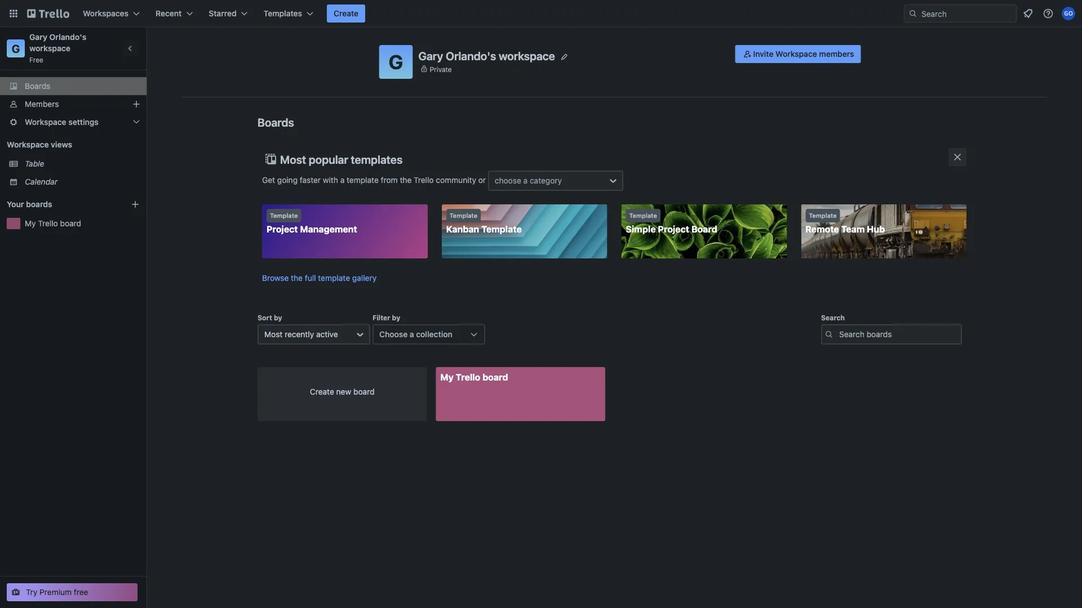 Task type: describe. For each thing, give the bounding box(es) containing it.
add board image
[[131, 200, 140, 209]]

template simple project board
[[626, 212, 718, 235]]

template right kanban
[[481, 224, 522, 235]]

most for most recently active
[[264, 330, 283, 339]]

template for project
[[270, 212, 298, 220]]

1 vertical spatial my
[[441, 372, 454, 383]]

0 horizontal spatial the
[[291, 274, 303, 283]]

most popular templates
[[280, 153, 403, 166]]

0 notifications image
[[1022, 7, 1035, 20]]

sm image
[[742, 48, 753, 60]]

faster
[[300, 175, 321, 185]]

by for filter by
[[392, 314, 400, 322]]

Search field
[[918, 5, 1016, 22]]

sort by
[[258, 314, 282, 322]]

choose a category
[[495, 176, 562, 185]]

search
[[821, 314, 845, 322]]

0 horizontal spatial my
[[25, 219, 36, 228]]

starred button
[[202, 5, 255, 23]]

0 vertical spatial the
[[400, 175, 412, 185]]

g button
[[379, 45, 413, 79]]

try
[[26, 588, 37, 598]]

your boards
[[7, 200, 52, 209]]

1 horizontal spatial my trello board
[[441, 372, 508, 383]]

calendar
[[25, 177, 58, 187]]

or
[[478, 175, 486, 185]]

create new board
[[310, 388, 375, 397]]

choose
[[495, 176, 521, 185]]

kanban
[[446, 224, 479, 235]]

members
[[819, 49, 854, 59]]

members
[[25, 100, 59, 109]]

table
[[25, 159, 44, 169]]

create for create
[[334, 9, 359, 18]]

recent
[[156, 9, 182, 18]]

gary for gary orlando's workspace free
[[29, 32, 47, 42]]

0 vertical spatial boards
[[25, 81, 50, 91]]

0 vertical spatial my trello board link
[[25, 218, 140, 229]]

calendar link
[[25, 176, 140, 188]]

recent button
[[149, 5, 200, 23]]

members link
[[0, 95, 147, 113]]

switch to… image
[[8, 8, 19, 19]]

starred
[[209, 9, 237, 18]]

with
[[323, 175, 338, 185]]

workspace for gary orlando's workspace
[[499, 49, 555, 62]]

template project management
[[267, 212, 357, 235]]

0 vertical spatial template
[[347, 175, 379, 185]]

from
[[381, 175, 398, 185]]

try premium free button
[[7, 584, 138, 602]]

your boards with 1 items element
[[7, 198, 114, 211]]

template for simple
[[629, 212, 657, 220]]

table link
[[25, 158, 140, 170]]

workspaces
[[83, 9, 129, 18]]

full
[[305, 274, 316, 283]]

get
[[262, 175, 275, 185]]

0 horizontal spatial my trello board
[[25, 219, 81, 228]]

most for most popular templates
[[280, 153, 306, 166]]

views
[[51, 140, 72, 149]]

1 vertical spatial board
[[483, 372, 508, 383]]

gary orlando (garyorlando) image
[[1062, 7, 1076, 20]]

try premium free
[[26, 588, 88, 598]]

simple
[[626, 224, 656, 235]]

workspace settings button
[[0, 113, 147, 131]]

active
[[316, 330, 338, 339]]

collection
[[416, 330, 453, 339]]

g link
[[7, 39, 25, 58]]

workspace for settings
[[25, 118, 66, 127]]

management
[[300, 224, 357, 235]]

gary for gary orlando's workspace
[[419, 49, 443, 62]]

Search text field
[[821, 325, 962, 345]]



Task type: locate. For each thing, give the bounding box(es) containing it.
invite workspace members
[[753, 49, 854, 59]]

g down the switch to… image
[[12, 42, 20, 55]]

0 horizontal spatial boards
[[25, 81, 50, 91]]

invite
[[753, 49, 774, 59]]

board
[[692, 224, 718, 235]]

filter by
[[373, 314, 400, 322]]

project left management
[[267, 224, 298, 235]]

templates
[[264, 9, 302, 18]]

category
[[530, 176, 562, 185]]

workspace down "primary" element
[[499, 49, 555, 62]]

workspace right invite
[[776, 49, 817, 59]]

free
[[74, 588, 88, 598]]

search image
[[909, 9, 918, 18]]

open information menu image
[[1043, 8, 1054, 19]]

g for g link
[[12, 42, 20, 55]]

g for g button
[[389, 50, 403, 74]]

0 vertical spatial workspace
[[776, 49, 817, 59]]

2 horizontal spatial a
[[524, 176, 528, 185]]

workspace views
[[7, 140, 72, 149]]

browse the full template gallery link
[[262, 274, 377, 283]]

0 vertical spatial gary
[[29, 32, 47, 42]]

2 vertical spatial trello
[[456, 372, 480, 383]]

template up kanban
[[450, 212, 478, 220]]

template down templates
[[347, 175, 379, 185]]

get going faster with a template from the trello community or
[[262, 175, 488, 185]]

orlando's inside gary orlando's workspace free
[[49, 32, 86, 42]]

by
[[274, 314, 282, 322], [392, 314, 400, 322]]

choose a collection button
[[373, 325, 485, 345]]

my
[[25, 219, 36, 228], [441, 372, 454, 383]]

1 vertical spatial the
[[291, 274, 303, 283]]

my trello board
[[25, 219, 81, 228], [441, 372, 508, 383]]

by right "filter"
[[392, 314, 400, 322]]

workspace up free
[[29, 44, 70, 53]]

boards link
[[0, 77, 147, 95]]

choose
[[379, 330, 408, 339]]

workspace for views
[[7, 140, 49, 149]]

orlando's
[[49, 32, 86, 42], [446, 49, 496, 62]]

remote
[[806, 224, 839, 235]]

premium
[[40, 588, 72, 598]]

a inside button
[[410, 330, 414, 339]]

workspace settings
[[25, 118, 99, 127]]

gary
[[29, 32, 47, 42], [419, 49, 443, 62]]

template for kanban
[[450, 212, 478, 220]]

team
[[841, 224, 865, 235]]

template down the going
[[270, 212, 298, 220]]

recently
[[285, 330, 314, 339]]

workspace inside gary orlando's workspace free
[[29, 44, 70, 53]]

0 horizontal spatial trello
[[38, 219, 58, 228]]

workspace up table
[[7, 140, 49, 149]]

a for choose a collection
[[410, 330, 414, 339]]

workspace for gary orlando's workspace free
[[29, 44, 70, 53]]

free
[[29, 56, 43, 64]]

a right with at the top
[[340, 175, 345, 185]]

board
[[60, 219, 81, 228], [483, 372, 508, 383], [353, 388, 375, 397]]

workspace inside button
[[776, 49, 817, 59]]

gary orlando's workspace free
[[29, 32, 88, 64]]

template remote team hub
[[806, 212, 885, 235]]

0 vertical spatial my trello board
[[25, 219, 81, 228]]

workspace down members
[[25, 118, 66, 127]]

templates
[[351, 153, 403, 166]]

project inside template simple project board
[[658, 224, 689, 235]]

template up remote
[[809, 212, 837, 220]]

0 horizontal spatial board
[[60, 219, 81, 228]]

the
[[400, 175, 412, 185], [291, 274, 303, 283]]

workspace navigation collapse icon image
[[123, 41, 139, 56]]

1 horizontal spatial project
[[658, 224, 689, 235]]

browse
[[262, 274, 289, 283]]

project
[[267, 224, 298, 235], [658, 224, 689, 235]]

by right sort
[[274, 314, 282, 322]]

2 by from the left
[[392, 314, 400, 322]]

template inside template simple project board
[[629, 212, 657, 220]]

back to home image
[[27, 5, 69, 23]]

template up simple
[[629, 212, 657, 220]]

gary orlando's workspace
[[419, 49, 555, 62]]

by for sort by
[[274, 314, 282, 322]]

1 horizontal spatial workspace
[[499, 49, 555, 62]]

0 horizontal spatial g
[[12, 42, 20, 55]]

1 horizontal spatial boards
[[258, 116, 294, 129]]

a for choose a category
[[524, 176, 528, 185]]

template right full
[[318, 274, 350, 283]]

most recently active
[[264, 330, 338, 339]]

1 horizontal spatial gary
[[419, 49, 443, 62]]

gary up private
[[419, 49, 443, 62]]

a right the choose
[[524, 176, 528, 185]]

sort
[[258, 314, 272, 322]]

my down the "collection"
[[441, 372, 454, 383]]

primary element
[[0, 0, 1082, 27]]

workspace inside dropdown button
[[25, 118, 66, 127]]

g
[[12, 42, 20, 55], [389, 50, 403, 74]]

template inside template remote team hub
[[809, 212, 837, 220]]

1 by from the left
[[274, 314, 282, 322]]

going
[[277, 175, 298, 185]]

0 horizontal spatial gary
[[29, 32, 47, 42]]

boards
[[25, 81, 50, 91], [258, 116, 294, 129]]

2 vertical spatial board
[[353, 388, 375, 397]]

1 vertical spatial template
[[318, 274, 350, 283]]

1 horizontal spatial orlando's
[[446, 49, 496, 62]]

most down sort by
[[264, 330, 283, 339]]

g inside button
[[389, 50, 403, 74]]

1 vertical spatial create
[[310, 388, 334, 397]]

template
[[347, 175, 379, 185], [318, 274, 350, 283]]

create inside button
[[334, 9, 359, 18]]

0 horizontal spatial orlando's
[[49, 32, 86, 42]]

1 vertical spatial workspace
[[25, 118, 66, 127]]

workspace
[[776, 49, 817, 59], [25, 118, 66, 127], [7, 140, 49, 149]]

0 vertical spatial create
[[334, 9, 359, 18]]

templates button
[[257, 5, 320, 23]]

gary inside gary orlando's workspace free
[[29, 32, 47, 42]]

project inside template project management
[[267, 224, 298, 235]]

filter
[[373, 314, 390, 322]]

0 vertical spatial orlando's
[[49, 32, 86, 42]]

a
[[340, 175, 345, 185], [524, 176, 528, 185], [410, 330, 414, 339]]

template for remote
[[809, 212, 837, 220]]

1 vertical spatial boards
[[258, 116, 294, 129]]

gary orlando's workspace link
[[29, 32, 88, 53]]

orlando's up private
[[446, 49, 496, 62]]

1 horizontal spatial my
[[441, 372, 454, 383]]

1 vertical spatial orlando's
[[446, 49, 496, 62]]

1 horizontal spatial board
[[353, 388, 375, 397]]

create button
[[327, 5, 365, 23]]

0 vertical spatial most
[[280, 153, 306, 166]]

1 horizontal spatial g
[[389, 50, 403, 74]]

2 horizontal spatial board
[[483, 372, 508, 383]]

1 project from the left
[[267, 224, 298, 235]]

2 horizontal spatial trello
[[456, 372, 480, 383]]

0 horizontal spatial a
[[340, 175, 345, 185]]

my trello board link
[[25, 218, 140, 229], [436, 368, 605, 422]]

orlando's down back to home image
[[49, 32, 86, 42]]

gallery
[[352, 274, 377, 283]]

private
[[430, 65, 452, 73]]

trello
[[414, 175, 434, 185], [38, 219, 58, 228], [456, 372, 480, 383]]

workspace
[[29, 44, 70, 53], [499, 49, 555, 62]]

1 horizontal spatial trello
[[414, 175, 434, 185]]

0 horizontal spatial project
[[267, 224, 298, 235]]

new
[[336, 388, 351, 397]]

a right "choose"
[[410, 330, 414, 339]]

1 horizontal spatial the
[[400, 175, 412, 185]]

your
[[7, 200, 24, 209]]

hub
[[867, 224, 885, 235]]

community
[[436, 175, 476, 185]]

template inside template project management
[[270, 212, 298, 220]]

1 vertical spatial my trello board
[[441, 372, 508, 383]]

1 vertical spatial gary
[[419, 49, 443, 62]]

the left full
[[291, 274, 303, 283]]

most
[[280, 153, 306, 166], [264, 330, 283, 339]]

gary up free
[[29, 32, 47, 42]]

invite workspace members button
[[735, 45, 861, 63]]

orlando's for gary orlando's workspace free
[[49, 32, 86, 42]]

project left board
[[658, 224, 689, 235]]

create
[[334, 9, 359, 18], [310, 388, 334, 397]]

browse the full template gallery
[[262, 274, 377, 283]]

0 vertical spatial my
[[25, 219, 36, 228]]

template kanban template
[[446, 212, 522, 235]]

popular
[[309, 153, 348, 166]]

1 vertical spatial my trello board link
[[436, 368, 605, 422]]

boards
[[26, 200, 52, 209]]

workspaces button
[[76, 5, 147, 23]]

1 horizontal spatial by
[[392, 314, 400, 322]]

the right from in the left top of the page
[[400, 175, 412, 185]]

0 vertical spatial trello
[[414, 175, 434, 185]]

0 horizontal spatial by
[[274, 314, 282, 322]]

settings
[[68, 118, 99, 127]]

2 project from the left
[[658, 224, 689, 235]]

template
[[270, 212, 298, 220], [450, 212, 478, 220], [629, 212, 657, 220], [809, 212, 837, 220], [481, 224, 522, 235]]

g left private
[[389, 50, 403, 74]]

my down your boards
[[25, 219, 36, 228]]

orlando's for gary orlando's workspace
[[446, 49, 496, 62]]

create for create new board
[[310, 388, 334, 397]]

1 vertical spatial trello
[[38, 219, 58, 228]]

0 vertical spatial board
[[60, 219, 81, 228]]

1 horizontal spatial a
[[410, 330, 414, 339]]

2 vertical spatial workspace
[[7, 140, 49, 149]]

choose a collection
[[379, 330, 453, 339]]

0 horizontal spatial workspace
[[29, 44, 70, 53]]

0 horizontal spatial my trello board link
[[25, 218, 140, 229]]

1 horizontal spatial my trello board link
[[436, 368, 605, 422]]

most up the going
[[280, 153, 306, 166]]

1 vertical spatial most
[[264, 330, 283, 339]]



Task type: vqa. For each thing, say whether or not it's contained in the screenshot.
Create from template… icon associated with To do
no



